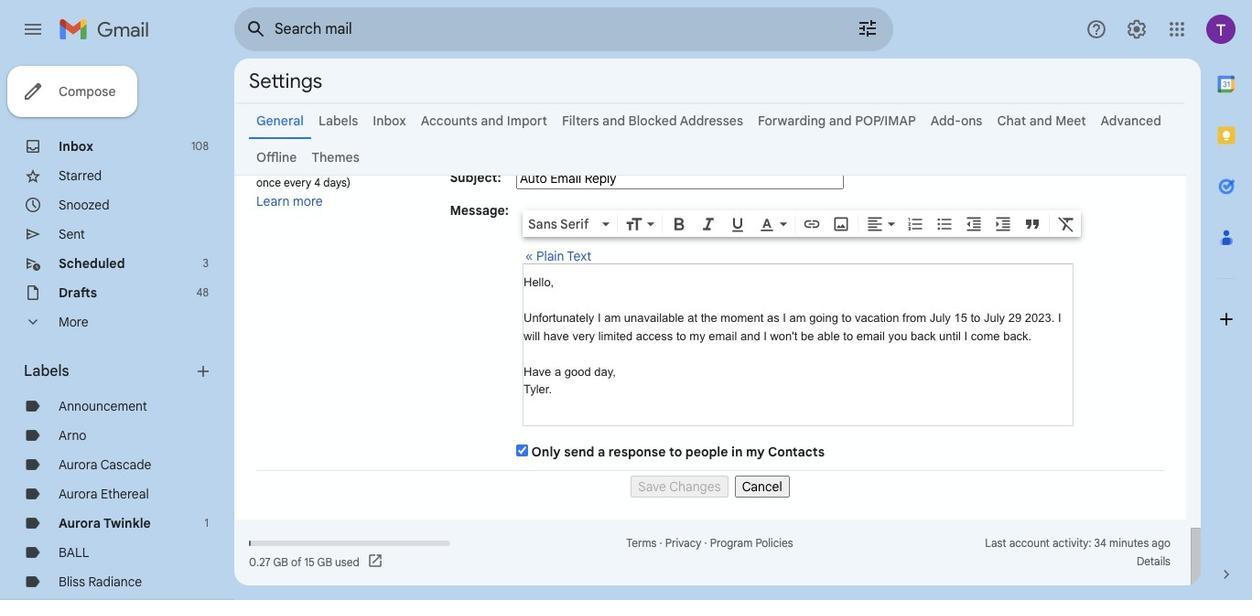 Task type: describe. For each thing, give the bounding box(es) containing it.
at inside (sends an automated reply to incoming messages. if a contact sends you several messages, this automated reply will be sent at most once every 4 days) learn more
[[399, 157, 409, 170]]

unavailable
[[624, 311, 685, 325]]

messages,
[[348, 137, 401, 151]]

to up come
[[971, 311, 981, 325]]

ball link
[[59, 545, 89, 561]]

import
[[507, 113, 548, 129]]

link ‪(⌘k)‬ image
[[803, 215, 821, 233]]

chat and meet
[[998, 113, 1087, 129]]

labels for the "labels" link
[[319, 113, 358, 129]]

going
[[810, 311, 839, 325]]

be inside unfortunately i am unavailable at the moment as i am going to vacation from july 15 to july 29 2023. i will have very limited access to my email and i won't be able to email you back until i come back.
[[801, 329, 814, 343]]

send
[[564, 444, 595, 461]]

themes
[[312, 149, 360, 166]]

limited
[[598, 329, 633, 343]]

15 inside unfortunately i am unavailable at the moment as i am going to vacation from july 15 to july 29 2023. i will have very limited access to my email and i won't be able to email you back until i come back.
[[954, 311, 968, 325]]

underline ‪(⌘u)‬ image
[[729, 216, 747, 234]]

minutes
[[1110, 537, 1149, 550]]

of
[[291, 555, 302, 569]]

1 vertical spatial my
[[746, 444, 765, 461]]

to left people
[[669, 444, 682, 461]]

sent link
[[59, 226, 85, 243]]

policies
[[756, 537, 794, 550]]

aurora ethereal
[[59, 486, 149, 503]]

to right going
[[842, 311, 852, 325]]

general
[[256, 113, 304, 129]]

only send a response to people in my contacts
[[532, 444, 825, 461]]

ons
[[961, 113, 983, 129]]

contact
[[379, 118, 417, 132]]

incoming
[[256, 118, 302, 132]]

save changes
[[638, 479, 721, 495]]

offline
[[256, 149, 297, 166]]

this
[[404, 137, 422, 151]]

day,
[[595, 365, 616, 379]]

indent more ‪(⌘])‬ image
[[994, 215, 1013, 233]]

arno
[[59, 428, 87, 444]]

from
[[903, 311, 927, 325]]

you inside (sends an automated reply to incoming messages. if a contact sends you several messages, this automated reply will be sent at most once every 4 days) learn more
[[289, 137, 307, 151]]

0 vertical spatial automated
[[308, 99, 362, 113]]

drafts link
[[59, 285, 97, 301]]

and for accounts
[[481, 113, 504, 129]]

announcement link
[[59, 398, 147, 415]]

chat and meet link
[[998, 113, 1087, 129]]

and for chat
[[1030, 113, 1053, 129]]

starred link
[[59, 168, 102, 184]]

changes
[[670, 479, 721, 495]]

0.27 gb of 15 gb used
[[249, 555, 360, 569]]

0 horizontal spatial reply
[[313, 157, 338, 170]]

2 july from the left
[[984, 311, 1005, 325]]

forwarding
[[758, 113, 826, 129]]

quote ‪(⌘⇧9)‬ image
[[1024, 215, 1042, 233]]

have
[[524, 365, 552, 379]]

remove formatting ‪(⌘\)‬ image
[[1058, 215, 1076, 233]]

search mail image
[[240, 13, 273, 46]]

serif
[[560, 216, 589, 232]]

follow link to manage storage image
[[367, 553, 385, 571]]

cascade
[[100, 457, 151, 473]]

people
[[686, 444, 728, 461]]

will inside unfortunately i am unavailable at the moment as i am going to vacation from july 15 to july 29 2023. i will have very limited access to my email and i won't be able to email you back until i come back.
[[524, 329, 540, 343]]

drafts
[[59, 285, 97, 301]]

back.
[[1004, 329, 1032, 343]]

Search mail text field
[[275, 20, 806, 38]]

hello,
[[524, 276, 554, 289]]

1 · from the left
[[660, 537, 663, 550]]

advanced search options image
[[850, 10, 886, 47]]

add-
[[931, 113, 961, 129]]

34
[[1095, 537, 1107, 550]]

compose
[[59, 83, 116, 100]]

announcement
[[59, 398, 147, 415]]

more
[[59, 314, 88, 331]]

0 vertical spatial inbox link
[[373, 113, 406, 129]]

aurora for aurora twinkle
[[59, 516, 101, 532]]

2 gb from the left
[[317, 555, 332, 569]]

blocked
[[629, 113, 677, 129]]

subject:
[[450, 169, 501, 186]]

2 · from the left
[[705, 537, 707, 550]]

insert image image
[[832, 215, 851, 233]]

terms
[[627, 537, 657, 550]]

108
[[191, 139, 209, 153]]

you inside unfortunately i am unavailable at the moment as i am going to vacation from july 15 to july 29 2023. i will have very limited access to my email and i won't be able to email you back until i come back.
[[889, 329, 908, 343]]

access
[[636, 329, 673, 343]]

sends
[[256, 137, 286, 151]]

sans serif option
[[525, 215, 599, 233]]

ago
[[1152, 537, 1171, 550]]

the
[[701, 311, 718, 325]]

ball
[[59, 545, 89, 561]]

aurora cascade link
[[59, 457, 151, 473]]

will inside (sends an automated reply to incoming messages. if a contact sends you several messages, this automated reply will be sent at most once every 4 days) learn more
[[341, 157, 356, 170]]

48
[[196, 286, 209, 299]]

unfortunately
[[524, 311, 595, 325]]

1
[[205, 516, 209, 530]]

at inside unfortunately i am unavailable at the moment as i am going to vacation from july 15 to july 29 2023. i will have very limited access to my email and i won't be able to email you back until i come back.
[[688, 311, 698, 325]]

sent
[[375, 157, 396, 170]]

snoozed link
[[59, 197, 110, 213]]

1 vertical spatial automated
[[256, 157, 310, 170]]

bulleted list ‪(⌘⇧8)‬ image
[[936, 215, 954, 233]]

main menu image
[[22, 18, 44, 40]]

save
[[638, 479, 667, 495]]

only
[[532, 444, 561, 461]]

3
[[203, 256, 209, 270]]

aurora twinkle link
[[59, 516, 151, 532]]

settings
[[249, 68, 322, 93]]

i left won't
[[764, 329, 767, 343]]

used
[[335, 555, 360, 569]]

0 horizontal spatial inbox link
[[59, 138, 93, 155]]

settings image
[[1126, 18, 1148, 40]]

i right until
[[965, 329, 968, 343]]



Task type: vqa. For each thing, say whether or not it's contained in the screenshot.
type
no



Task type: locate. For each thing, give the bounding box(es) containing it.
1 horizontal spatial ·
[[705, 537, 707, 550]]

None search field
[[234, 7, 894, 51]]

advanced
[[1101, 113, 1162, 129]]

if
[[361, 118, 367, 132]]

will up days)
[[341, 157, 356, 170]]

1 horizontal spatial gb
[[317, 555, 332, 569]]

be left the able
[[801, 329, 814, 343]]

gb left "used"
[[317, 555, 332, 569]]

you right sends
[[289, 137, 307, 151]]

and inside unfortunately i am unavailable at the moment as i am going to vacation from july 15 to july 29 2023. i will have very limited access to my email and i won't be able to email you back until i come back.
[[741, 329, 761, 343]]

Vacation responder text field
[[524, 274, 1073, 417]]

1 horizontal spatial reply
[[365, 99, 389, 113]]

privacy
[[665, 537, 702, 550]]

aurora
[[59, 457, 97, 473], [59, 486, 97, 503], [59, 516, 101, 532]]

i
[[598, 311, 601, 325], [783, 311, 786, 325], [1058, 311, 1062, 325], [764, 329, 767, 343], [965, 329, 968, 343]]

Only send a response to people in my Contacts checkbox
[[516, 445, 528, 457]]

gb left of
[[273, 555, 288, 569]]

0 horizontal spatial be
[[359, 157, 372, 170]]

0 horizontal spatial ·
[[660, 537, 663, 550]]

my right 'in'
[[746, 444, 765, 461]]

1 horizontal spatial email
[[857, 329, 885, 343]]

you
[[289, 137, 307, 151], [889, 329, 908, 343]]

3 aurora from the top
[[59, 516, 101, 532]]

as
[[767, 311, 780, 325]]

labels down more
[[24, 363, 69, 381]]

1 horizontal spatial a
[[555, 365, 561, 379]]

very
[[573, 329, 595, 343]]

tab list
[[1201, 59, 1253, 535]]

won't
[[770, 329, 798, 343]]

labels up several
[[319, 113, 358, 129]]

have
[[544, 329, 569, 343]]

0 vertical spatial my
[[690, 329, 706, 343]]

able
[[818, 329, 840, 343]]

july up until
[[930, 311, 951, 325]]

inbox inside "labels" navigation
[[59, 138, 93, 155]]

forwarding and pop/imap
[[758, 113, 916, 129]]

and right chat
[[1030, 113, 1053, 129]]

0 vertical spatial reply
[[365, 99, 389, 113]]

· right terms
[[660, 537, 663, 550]]

forwarding and pop/imap link
[[758, 113, 916, 129]]

to right the able
[[844, 329, 854, 343]]

labels inside "labels" navigation
[[24, 363, 69, 381]]

1 vertical spatial you
[[889, 329, 908, 343]]

and left import
[[481, 113, 504, 129]]

be left sent
[[359, 157, 372, 170]]

offline link
[[256, 149, 297, 166]]

1 horizontal spatial inbox
[[373, 113, 406, 129]]

be inside (sends an automated reply to incoming messages. if a contact sends you several messages, this automated reply will be sent at most once every 4 days) learn more
[[359, 157, 372, 170]]

numbered list ‪(⌘⇧7)‬ image
[[907, 215, 925, 233]]

add-ons
[[931, 113, 983, 129]]

1 horizontal spatial labels
[[319, 113, 358, 129]]

1 vertical spatial be
[[801, 329, 814, 343]]

several
[[310, 137, 345, 151]]

1 vertical spatial inbox link
[[59, 138, 93, 155]]

1 vertical spatial 15
[[304, 555, 315, 569]]

accounts and import
[[421, 113, 548, 129]]

and left pop/imap
[[829, 113, 852, 129]]

will left have
[[524, 329, 540, 343]]

footer
[[234, 535, 1187, 571]]

1 horizontal spatial july
[[984, 311, 1005, 325]]

aurora for aurora cascade
[[59, 457, 97, 473]]

2 email from the left
[[857, 329, 885, 343]]

cancel button
[[735, 476, 790, 498]]

labels heading
[[24, 363, 194, 381]]

Subject text field
[[516, 168, 844, 190]]

email down vacation
[[857, 329, 885, 343]]

tyler.
[[524, 383, 552, 396]]

accounts and import link
[[421, 113, 548, 129]]

1 horizontal spatial my
[[746, 444, 765, 461]]

save changes button
[[631, 476, 728, 498]]

29
[[1009, 311, 1022, 325]]

compose button
[[7, 66, 138, 117]]

inbox link right if on the top left of the page
[[373, 113, 406, 129]]

« plain text
[[526, 248, 592, 265]]

1 vertical spatial reply
[[313, 157, 338, 170]]

sent
[[59, 226, 85, 243]]

0 vertical spatial at
[[399, 157, 409, 170]]

·
[[660, 537, 663, 550], [705, 537, 707, 550]]

1 horizontal spatial 15
[[954, 311, 968, 325]]

labels link
[[319, 113, 358, 129]]

a
[[370, 118, 376, 132], [555, 365, 561, 379], [598, 444, 606, 461]]

automated up messages.
[[308, 99, 362, 113]]

1 vertical spatial inbox
[[59, 138, 93, 155]]

4
[[314, 176, 321, 190]]

and for forwarding
[[829, 113, 852, 129]]

twinkle
[[104, 516, 151, 532]]

response
[[609, 444, 666, 461]]

i right the 2023. on the bottom of page
[[1058, 311, 1062, 325]]

formatting options toolbar
[[523, 211, 1081, 237]]

0 vertical spatial aurora
[[59, 457, 97, 473]]

support image
[[1086, 18, 1108, 40]]

indent less ‪(⌘[)‬ image
[[965, 215, 983, 233]]

0 horizontal spatial email
[[709, 329, 737, 343]]

july up come
[[984, 311, 1005, 325]]

1 horizontal spatial you
[[889, 329, 908, 343]]

navigation
[[256, 472, 1165, 498]]

i right as
[[783, 311, 786, 325]]

1 vertical spatial labels
[[24, 363, 69, 381]]

1 july from the left
[[930, 311, 951, 325]]

messages.
[[305, 118, 358, 132]]

reply up if on the top left of the page
[[365, 99, 389, 113]]

to right "access"
[[677, 329, 686, 343]]

1 horizontal spatial be
[[801, 329, 814, 343]]

labels for labels heading
[[24, 363, 69, 381]]

1 am from the left
[[604, 311, 621, 325]]

will
[[341, 157, 356, 170], [524, 329, 540, 343]]

scheduled
[[59, 255, 125, 272]]

1 horizontal spatial inbox link
[[373, 113, 406, 129]]

more button
[[0, 308, 220, 337]]

0 horizontal spatial july
[[930, 311, 951, 325]]

be
[[359, 157, 372, 170], [801, 329, 814, 343]]

at left the
[[688, 311, 698, 325]]

aurora down arno link
[[59, 457, 97, 473]]

1 gb from the left
[[273, 555, 288, 569]]

reply down several
[[313, 157, 338, 170]]

privacy link
[[665, 537, 702, 550]]

1 vertical spatial at
[[688, 311, 698, 325]]

labels
[[319, 113, 358, 129], [24, 363, 69, 381]]

0 horizontal spatial you
[[289, 137, 307, 151]]

aurora cascade
[[59, 457, 151, 473]]

and
[[481, 113, 504, 129], [603, 113, 625, 129], [829, 113, 852, 129], [1030, 113, 1053, 129], [741, 329, 761, 343]]

and down moment
[[741, 329, 761, 343]]

pop/imap
[[856, 113, 916, 129]]

have a good day, tyler.
[[524, 365, 616, 396]]

activity:
[[1053, 537, 1092, 550]]

0 vertical spatial 15
[[954, 311, 968, 325]]

gb
[[273, 555, 288, 569], [317, 555, 332, 569]]

1 horizontal spatial am
[[790, 311, 806, 325]]

cancel
[[742, 479, 783, 495]]

0.27
[[249, 555, 271, 569]]

0 vertical spatial be
[[359, 157, 372, 170]]

filters
[[562, 113, 599, 129]]

moment
[[721, 311, 764, 325]]

to inside (sends an automated reply to incoming messages. if a contact sends you several messages, this automated reply will be sent at most once every 4 days) learn more
[[392, 99, 402, 113]]

a left good
[[555, 365, 561, 379]]

gmail image
[[59, 11, 158, 48]]

· right privacy at the right of the page
[[705, 537, 707, 550]]

and for filters
[[603, 113, 625, 129]]

2 aurora from the top
[[59, 486, 97, 503]]

15 up until
[[954, 311, 968, 325]]

inbox up starred
[[59, 138, 93, 155]]

a right if on the top left of the page
[[370, 118, 376, 132]]

1 vertical spatial aurora
[[59, 486, 97, 503]]

0 vertical spatial a
[[370, 118, 376, 132]]

(sends
[[256, 99, 290, 113]]

0 horizontal spatial will
[[341, 157, 356, 170]]

aurora twinkle
[[59, 516, 151, 532]]

until
[[940, 329, 961, 343]]

details
[[1137, 555, 1171, 569]]

0 vertical spatial you
[[289, 137, 307, 151]]

15
[[954, 311, 968, 325], [304, 555, 315, 569]]

0 vertical spatial inbox
[[373, 113, 406, 129]]

terms link
[[627, 537, 657, 550]]

automated down sends
[[256, 157, 310, 170]]

0 horizontal spatial at
[[399, 157, 409, 170]]

arno link
[[59, 428, 87, 444]]

0 vertical spatial labels
[[319, 113, 358, 129]]

0 horizontal spatial 15
[[304, 555, 315, 569]]

contacts
[[768, 444, 825, 461]]

(sends an automated reply to incoming messages. if a contact sends you several messages, this automated reply will be sent at most once every 4 days) learn more
[[256, 99, 437, 210]]

0 horizontal spatial am
[[604, 311, 621, 325]]

sans serif
[[528, 216, 589, 232]]

2023.
[[1025, 311, 1055, 325]]

1 email from the left
[[709, 329, 737, 343]]

sans
[[528, 216, 558, 232]]

am up won't
[[790, 311, 806, 325]]

my inside unfortunately i am unavailable at the moment as i am going to vacation from july 15 to july 29 2023. i will have very limited access to my email and i won't be able to email you back until i come back.
[[690, 329, 706, 343]]

2 am from the left
[[790, 311, 806, 325]]

am up limited
[[604, 311, 621, 325]]

navigation containing save changes
[[256, 472, 1165, 498]]

i up limited
[[598, 311, 601, 325]]

at right sent
[[399, 157, 409, 170]]

unfortunately i am unavailable at the moment as i am going to vacation from july 15 to july 29 2023. i will have very limited access to my email and i won't be able to email you back until i come back.
[[524, 311, 1062, 343]]

0 horizontal spatial a
[[370, 118, 376, 132]]

you down from
[[889, 329, 908, 343]]

advanced link
[[1101, 113, 1162, 129]]

filters and blocked addresses
[[562, 113, 744, 129]]

15 right of
[[304, 555, 315, 569]]

learn more link
[[256, 193, 323, 210]]

more
[[293, 193, 323, 210]]

good
[[565, 365, 591, 379]]

aurora for aurora ethereal
[[59, 486, 97, 503]]

a right send
[[598, 444, 606, 461]]

account
[[1010, 537, 1050, 550]]

2 vertical spatial aurora
[[59, 516, 101, 532]]

aurora up ball
[[59, 516, 101, 532]]

0 horizontal spatial gb
[[273, 555, 288, 569]]

0 vertical spatial will
[[341, 157, 356, 170]]

inbox right if on the top left of the page
[[373, 113, 406, 129]]

addresses
[[680, 113, 744, 129]]

0 horizontal spatial my
[[690, 329, 706, 343]]

footer containing terms
[[234, 535, 1187, 571]]

2 vertical spatial a
[[598, 444, 606, 461]]

email down the
[[709, 329, 737, 343]]

1 horizontal spatial will
[[524, 329, 540, 343]]

0 horizontal spatial inbox
[[59, 138, 93, 155]]

1 vertical spatial a
[[555, 365, 561, 379]]

a inside (sends an automated reply to incoming messages. if a contact sends you several messages, this automated reply will be sent at most once every 4 days) learn more
[[370, 118, 376, 132]]

filters and blocked addresses link
[[562, 113, 744, 129]]

inbox link up starred
[[59, 138, 93, 155]]

to
[[392, 99, 402, 113], [842, 311, 852, 325], [971, 311, 981, 325], [677, 329, 686, 343], [844, 329, 854, 343], [669, 444, 682, 461]]

to up contact
[[392, 99, 402, 113]]

italic ‪(⌘i)‬ image
[[700, 215, 718, 233]]

my down the
[[690, 329, 706, 343]]

1 aurora from the top
[[59, 457, 97, 473]]

0 horizontal spatial labels
[[24, 363, 69, 381]]

days)
[[323, 176, 351, 190]]

program policies link
[[710, 537, 794, 550]]

15 inside footer
[[304, 555, 315, 569]]

a inside have a good day, tyler.
[[555, 365, 561, 379]]

1 vertical spatial will
[[524, 329, 540, 343]]

meet
[[1056, 113, 1087, 129]]

1 horizontal spatial at
[[688, 311, 698, 325]]

labels navigation
[[0, 59, 234, 601]]

2 horizontal spatial a
[[598, 444, 606, 461]]

aurora up aurora twinkle link on the bottom left of page
[[59, 486, 97, 503]]

bold ‪(⌘b)‬ image
[[670, 215, 689, 233]]

and right filters
[[603, 113, 625, 129]]



